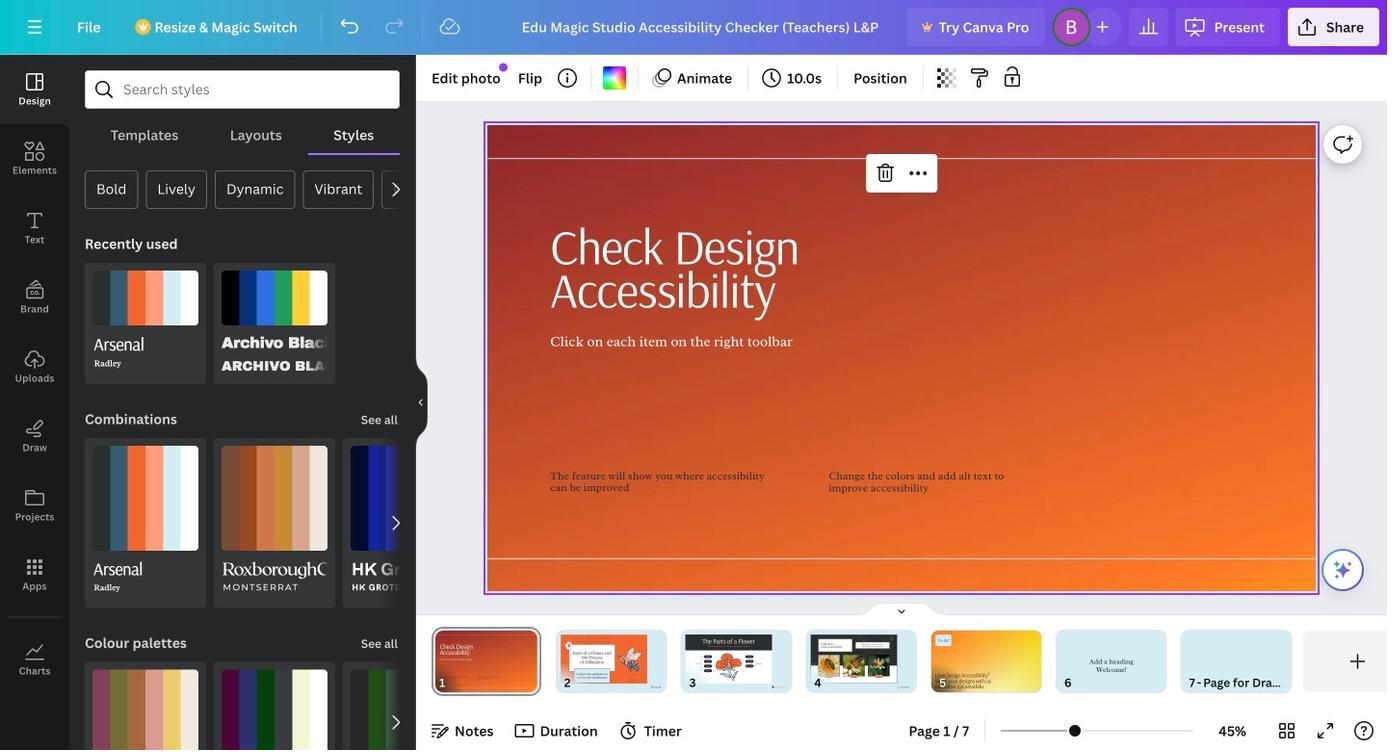 Task type: vqa. For each thing, say whether or not it's contained in the screenshot.
third APPLY STYLE image from left
yes



Task type: locate. For each thing, give the bounding box(es) containing it.
2 apply style image from the left
[[222, 670, 328, 750]]

1 horizontal spatial apply style image
[[222, 670, 328, 750]]

2 horizontal spatial pink rectangle image
[[811, 635, 897, 684]]

0 horizontal spatial pink rectangle image
[[561, 635, 647, 684]]

main menu bar
[[0, 0, 1387, 55]]

hide image
[[415, 356, 428, 449]]

apply style image
[[92, 670, 198, 750], [222, 670, 328, 750], [351, 670, 457, 750]]

side panel tab list
[[0, 55, 69, 695]]

1 pink rectangle image from the left
[[561, 635, 647, 684]]

2 horizontal spatial apply style image
[[351, 670, 457, 750]]

pink rectangle image
[[561, 635, 647, 684], [686, 635, 772, 684], [811, 635, 897, 684]]

1 horizontal spatial pink rectangle image
[[686, 635, 772, 684]]

2 pink rectangle image from the left
[[686, 635, 772, 684]]

Design title text field
[[506, 8, 899, 46]]

0 horizontal spatial apply style image
[[92, 670, 198, 750]]



Task type: describe. For each thing, give the bounding box(es) containing it.
canva assistant image
[[1331, 559, 1354, 582]]

3 pink rectangle image from the left
[[811, 635, 897, 684]]

3 apply style image from the left
[[351, 670, 457, 750]]

no colour image
[[603, 66, 626, 90]]

1 apply style image from the left
[[92, 670, 198, 750]]

Search styles search field
[[123, 71, 361, 108]]

hide pages image
[[855, 602, 948, 618]]

page 1 image
[[432, 631, 541, 693]]

Page title text field
[[454, 673, 461, 693]]

Zoom button
[[1201, 716, 1264, 747]]



